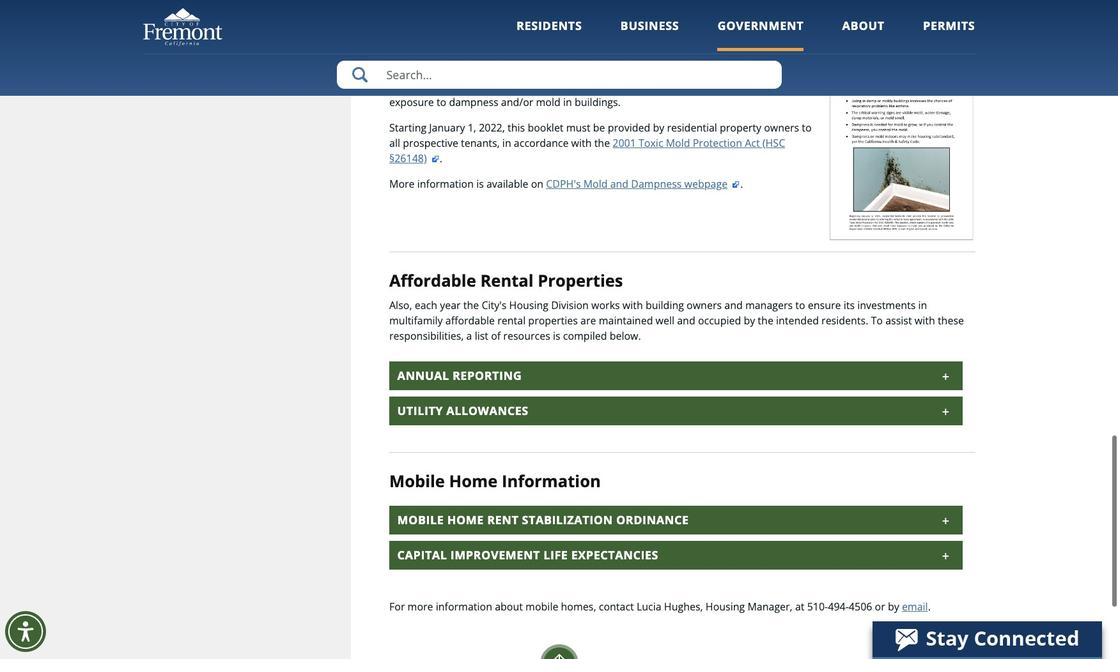 Task type: vqa. For each thing, say whether or not it's contained in the screenshot.
'contact'
yes



Task type: describe. For each thing, give the bounding box(es) containing it.
for more information about mobile homes, contact lucia hughes, housing manager, at 510-494-4506 or by email .
[[389, 600, 931, 614]]

§26148)
[[389, 151, 427, 166]]

health
[[562, 49, 594, 63]]

to for prospective
[[802, 121, 812, 135]]

tab list containing mobile home rent stabilization ordinance
[[389, 506, 962, 570]]

booklet
[[528, 121, 564, 135]]

in inside ." the booklet, in both
[[765, 65, 774, 79]]

entitled
[[775, 49, 811, 63]]

and up occupied
[[724, 299, 743, 313]]

and down public
[[521, 65, 539, 79]]

risks
[[682, 80, 704, 94]]

the down managers
[[758, 314, 773, 328]]

for
[[569, 65, 583, 79]]

more
[[389, 177, 415, 191]]

(cdph)
[[596, 49, 630, 63]]

available
[[486, 177, 528, 191]]

in inside starting january 1, 2022, this booklet must be provided by residential property owners to all prospective tenants, in accordance with the
[[502, 136, 511, 150]]

spanish
[[484, 80, 522, 94]]

1 horizontal spatial dampness
[[631, 177, 682, 191]]

public
[[531, 49, 560, 63]]

annual
[[397, 368, 449, 384]]

starting
[[389, 121, 427, 135]]

of inside the california department of public health (cdph) has produced a mold booklet entitled "
[[519, 49, 528, 63]]

with inside starting january 1, 2022, this booklet must be provided by residential property owners to all prospective tenants, in accordance with the
[[571, 136, 592, 150]]

affordable rental properties
[[389, 270, 623, 292]]

year
[[440, 299, 461, 313]]

must
[[566, 121, 591, 135]]

more
[[408, 600, 433, 614]]

mold inside 2001 toxic mold protection act (hsc §26148)
[[666, 136, 690, 150]]

by inside also, each year the city's housing division works with building owners and managers to ensure its investments in multifamily affordable rental properties are maintained well and occupied by the intended residents. to assist with these responsibilities, a list of resources is compiled below.
[[744, 314, 755, 328]]

result
[[751, 80, 779, 94]]

2001 toxic mold protection act (hsc §26148) link
[[389, 136, 785, 166]]

mold
[[536, 95, 561, 109]]

mobile for mobile home rent stabilization ordinance
[[397, 513, 444, 528]]

expectancies
[[571, 548, 659, 563]]

at
[[795, 600, 805, 614]]

1 vertical spatial housing
[[706, 600, 745, 614]]

mold up "
[[389, 21, 430, 43]]

affordable
[[445, 314, 495, 328]]

affordable
[[389, 270, 476, 292]]

4506
[[849, 600, 872, 614]]

residential
[[667, 121, 717, 135]]

manager,
[[748, 600, 793, 614]]

." the booklet, in both
[[389, 65, 774, 94]]

each
[[415, 299, 437, 313]]

below.
[[610, 329, 641, 343]]

improvement
[[451, 548, 540, 563]]

information on dampness and mold for renters in california link
[[393, 65, 695, 79]]

owners inside also, each year the city's housing division works with building owners and managers to ensure its investments in multifamily affordable rental properties are maintained well and occupied by the intended residents. to assist with these responsibilities, a list of resources is compiled below.
[[687, 299, 722, 313]]

stay connected image
[[873, 622, 1101, 658]]

permits
[[923, 18, 975, 33]]

accordance
[[514, 136, 569, 150]]

email link
[[902, 600, 928, 614]]

booklet inside the california department of public health (cdph) has produced a mold booklet entitled "
[[736, 49, 772, 63]]

be
[[593, 121, 605, 135]]

about
[[842, 18, 885, 33]]

managers
[[745, 299, 793, 313]]

mobile home information
[[389, 471, 601, 493]]

to for its
[[795, 299, 805, 313]]

building
[[646, 299, 684, 313]]

a inside the california department of public health (cdph) has produced a mold booklet entitled "
[[701, 49, 707, 63]]

and right well
[[677, 314, 695, 328]]

and spanish
[[461, 80, 522, 94]]

residents.
[[822, 314, 868, 328]]

home for information
[[449, 471, 498, 493]]

2001
[[613, 136, 636, 150]]

2001 toxic mold protection act (hsc §26148)
[[389, 136, 785, 166]]

versions,
[[537, 80, 580, 94]]

also, each year the city's housing division works with building owners and managers to ensure its investments in multifamily affordable rental properties are maintained well and occupied by the intended residents. to assist with these responsibilities, a list of resources is compiled below.
[[389, 299, 964, 343]]

utility allowances
[[397, 403, 529, 419]]

is inside also, each year the city's housing division works with building owners and managers to ensure its investments in multifamily affordable rental properties are maintained well and occupied by the intended residents. to assist with these responsibilities, a list of resources is compiled below.
[[553, 329, 560, 343]]

properties
[[528, 314, 578, 328]]

1 horizontal spatial information
[[502, 471, 601, 493]]

business link
[[621, 18, 679, 51]]

allowances
[[446, 403, 529, 419]]

both
[[389, 80, 412, 94]]

responsibilities,
[[389, 329, 464, 343]]

0 horizontal spatial is
[[476, 177, 484, 191]]

intended
[[776, 314, 819, 328]]

spanish link
[[484, 80, 535, 94]]

mold up versions,
[[542, 65, 566, 79]]

january
[[429, 121, 465, 135]]

0 vertical spatial dampness
[[468, 65, 518, 79]]

ensure
[[808, 299, 841, 313]]

utility
[[397, 403, 443, 419]]

has
[[633, 49, 650, 63]]

home for rent
[[447, 513, 484, 528]]

california inside the california department of public health (cdph) has produced a mold booklet entitled "
[[410, 49, 455, 63]]

mold booklet
[[389, 21, 498, 43]]

the california department of public health (cdph) has produced a mold booklet entitled "
[[389, 49, 811, 79]]

to inside versions, describes the health risks that may result from exposure to dampness and/or mold in buildings.
[[437, 95, 446, 109]]

."
[[695, 65, 701, 79]]

division
[[551, 299, 589, 313]]

in inside versions, describes the health risks that may result from exposure to dampness and/or mold in buildings.
[[563, 95, 572, 109]]

also,
[[389, 299, 412, 313]]

booklet,
[[724, 65, 762, 79]]

from
[[781, 80, 804, 94]]

cdph's
[[546, 177, 581, 191]]

capital
[[397, 548, 447, 563]]

webpage
[[684, 177, 728, 191]]

mobile for mobile home information
[[389, 471, 445, 493]]

government link
[[718, 18, 804, 51]]

capital improvement life expectancies
[[397, 548, 659, 563]]



Task type: locate. For each thing, give the bounding box(es) containing it.
home up rent
[[449, 471, 498, 493]]

home left rent
[[447, 513, 484, 528]]

by right or
[[888, 600, 899, 614]]

owners up the (hsc
[[764, 121, 799, 135]]

0 vertical spatial on
[[453, 65, 465, 79]]

in down 'has'
[[625, 65, 634, 79]]

0 vertical spatial owners
[[764, 121, 799, 135]]

about link
[[842, 18, 885, 51]]

booklet up department at the top
[[435, 21, 498, 43]]

owners inside starting january 1, 2022, this booklet must be provided by residential property owners to all prospective tenants, in accordance with the
[[764, 121, 799, 135]]

information on dampness and mold for renters in california
[[393, 65, 682, 79]]

works
[[591, 299, 620, 313]]

information right more at left
[[436, 600, 492, 614]]

lucia
[[637, 600, 661, 614]]

. down the prospective
[[440, 151, 442, 166]]

california up health
[[636, 65, 682, 79]]

2 vertical spatial by
[[888, 600, 899, 614]]

by inside starting january 1, 2022, this booklet must be provided by residential property owners to all prospective tenants, in accordance with the
[[653, 121, 664, 135]]

the inside starting january 1, 2022, this booklet must be provided by residential property owners to all prospective tenants, in accordance with the
[[594, 136, 610, 150]]

1 vertical spatial mobile
[[397, 513, 444, 528]]

on left cdph's
[[531, 177, 543, 191]]

of inside also, each year the city's housing division works with building owners and managers to ensure its investments in multifamily affordable rental properties are maintained well and occupied by the intended residents. to assist with these responsibilities, a list of resources is compiled below.
[[491, 329, 501, 343]]

and down 2001
[[610, 177, 629, 191]]

mold down residential
[[666, 136, 690, 150]]

1 vertical spatial dampness
[[631, 177, 682, 191]]

department
[[458, 49, 516, 63]]

contact
[[599, 600, 634, 614]]

by down managers
[[744, 314, 755, 328]]

information
[[393, 65, 450, 79], [502, 471, 601, 493]]

may
[[728, 80, 749, 94]]

this
[[508, 121, 525, 135]]

1 vertical spatial information
[[502, 471, 601, 493]]

the up "
[[389, 49, 407, 63]]

life
[[544, 548, 568, 563]]

2 vertical spatial with
[[915, 314, 935, 328]]

1 vertical spatial on
[[531, 177, 543, 191]]

0 vertical spatial information
[[417, 177, 474, 191]]

of
[[519, 49, 528, 63], [491, 329, 501, 343]]

0 vertical spatial mobile
[[389, 471, 445, 493]]

0 vertical spatial a
[[701, 49, 707, 63]]

in up the result
[[765, 65, 774, 79]]

tab list containing annual reporting
[[389, 362, 962, 426]]

mold booklet image
[[829, 49, 975, 242]]

0 vertical spatial tab list
[[389, 362, 962, 426]]

the down be
[[594, 136, 610, 150]]

rental
[[498, 314, 526, 328]]

0 horizontal spatial information
[[393, 65, 450, 79]]

reporting
[[453, 368, 522, 384]]

of right list
[[491, 329, 501, 343]]

0 vertical spatial information
[[393, 65, 450, 79]]

that
[[706, 80, 726, 94]]

0 vertical spatial to
[[437, 95, 446, 109]]

"
[[389, 65, 393, 79]]

1 horizontal spatial with
[[623, 299, 643, 313]]

the inside ." the booklet, in both
[[704, 65, 721, 79]]

resources
[[503, 329, 550, 343]]

0 vertical spatial home
[[449, 471, 498, 493]]

0 horizontal spatial .
[[440, 151, 442, 166]]

1 horizontal spatial a
[[701, 49, 707, 63]]

stabilization
[[522, 513, 613, 528]]

.
[[440, 151, 442, 166], [740, 177, 743, 191], [928, 600, 931, 614]]

0 horizontal spatial with
[[571, 136, 592, 150]]

1 vertical spatial with
[[623, 299, 643, 313]]

with left these
[[915, 314, 935, 328]]

1 horizontal spatial housing
[[706, 600, 745, 614]]

1 horizontal spatial is
[[553, 329, 560, 343]]

1 horizontal spatial owners
[[764, 121, 799, 135]]

business
[[621, 18, 679, 33]]

tenants,
[[461, 136, 500, 150]]

. right webpage
[[740, 177, 743, 191]]

2 vertical spatial .
[[928, 600, 931, 614]]

on up english link
[[453, 65, 465, 79]]

hughes,
[[664, 600, 703, 614]]

the right ."
[[704, 65, 721, 79]]

housing
[[509, 299, 549, 313], [706, 600, 745, 614]]

with down must
[[571, 136, 592, 150]]

2 horizontal spatial by
[[888, 600, 899, 614]]

1 tab list from the top
[[389, 362, 962, 426]]

1 horizontal spatial by
[[744, 314, 755, 328]]

dampness down toxic
[[631, 177, 682, 191]]

tab list
[[389, 362, 962, 426], [389, 506, 962, 570]]

. for cdph's mold and dampness webpage
[[740, 177, 743, 191]]

in right investments
[[918, 299, 927, 313]]

1 vertical spatial tab list
[[389, 506, 962, 570]]

health
[[649, 80, 679, 94]]

in down this at the left
[[502, 136, 511, 150]]

the inside versions, describes the health risks that may result from exposure to dampness and/or mold in buildings.
[[631, 80, 646, 94]]

0 horizontal spatial housing
[[509, 299, 549, 313]]

dampness
[[449, 95, 498, 109]]

list
[[475, 329, 488, 343]]

2 horizontal spatial .
[[928, 600, 931, 614]]

all
[[389, 136, 400, 150]]

information right more
[[417, 177, 474, 191]]

1 horizontal spatial on
[[531, 177, 543, 191]]

0 horizontal spatial on
[[453, 65, 465, 79]]

0 horizontal spatial booklet
[[435, 21, 498, 43]]

annual reporting
[[397, 368, 522, 384]]

assist
[[886, 314, 912, 328]]

0 vertical spatial is
[[476, 177, 484, 191]]

buildings.
[[575, 95, 621, 109]]

toxic
[[639, 136, 663, 150]]

provided
[[608, 121, 650, 135]]

email
[[902, 600, 928, 614]]

multifamily
[[389, 314, 443, 328]]

information up english
[[393, 65, 450, 79]]

to inside starting january 1, 2022, this booklet must be provided by residential property owners to all prospective tenants, in accordance with the
[[802, 121, 812, 135]]

2 horizontal spatial with
[[915, 314, 935, 328]]

0 vertical spatial booklet
[[435, 21, 498, 43]]

0 horizontal spatial california
[[410, 49, 455, 63]]

ordinance
[[616, 513, 689, 528]]

Search text field
[[337, 61, 782, 89]]

are
[[581, 314, 596, 328]]

0 vertical spatial housing
[[509, 299, 549, 313]]

compiled
[[563, 329, 607, 343]]

1 vertical spatial by
[[744, 314, 755, 328]]

versions, describes the health risks that may result from exposure to dampness and/or mold in buildings.
[[389, 80, 804, 109]]

rent
[[487, 513, 519, 528]]

0 vertical spatial of
[[519, 49, 528, 63]]

1 vertical spatial booklet
[[736, 49, 772, 63]]

the
[[389, 49, 407, 63], [704, 65, 721, 79]]

0 horizontal spatial of
[[491, 329, 501, 343]]

1 vertical spatial .
[[740, 177, 743, 191]]

0 vertical spatial with
[[571, 136, 592, 150]]

housing inside also, each year the city's housing division works with building owners and managers to ensure its investments in multifamily affordable rental properties are maintained well and occupied by the intended residents. to assist with these responsibilities, a list of resources is compiled below.
[[509, 299, 549, 313]]

in down versions,
[[563, 95, 572, 109]]

permits link
[[923, 18, 975, 51]]

is left available at the left top of page
[[476, 177, 484, 191]]

to down english link
[[437, 95, 446, 109]]

produced
[[652, 49, 698, 63]]

0 vertical spatial california
[[410, 49, 455, 63]]

. for 2001 toxic mold protection act (hsc §26148)
[[440, 151, 442, 166]]

. right or
[[928, 600, 931, 614]]

1 horizontal spatial the
[[704, 65, 721, 79]]

0 vertical spatial by
[[653, 121, 664, 135]]

owners up occupied
[[687, 299, 722, 313]]

to up intended
[[795, 299, 805, 313]]

0 horizontal spatial dampness
[[468, 65, 518, 79]]

1 horizontal spatial .
[[740, 177, 743, 191]]

in inside also, each year the city's housing division works with building owners and managers to ensure its investments in multifamily affordable rental properties are maintained well and occupied by the intended residents. to assist with these responsibilities, a list of resources is compiled below.
[[918, 299, 927, 313]]

booklet up booklet,
[[736, 49, 772, 63]]

the left health
[[631, 80, 646, 94]]

by
[[653, 121, 664, 135], [744, 314, 755, 328], [888, 600, 899, 614]]

0 vertical spatial the
[[389, 49, 407, 63]]

its
[[844, 299, 855, 313]]

for
[[389, 600, 405, 614]]

california down the mold booklet
[[410, 49, 455, 63]]

residents
[[516, 18, 582, 33]]

residents link
[[516, 18, 582, 51]]

2 tab list from the top
[[389, 506, 962, 570]]

1 vertical spatial owners
[[687, 299, 722, 313]]

of up information on dampness and mold for renters in california
[[519, 49, 528, 63]]

0 horizontal spatial by
[[653, 121, 664, 135]]

on
[[453, 65, 465, 79], [531, 177, 543, 191]]

information up mobile home rent stabilization ordinance
[[502, 471, 601, 493]]

1 horizontal spatial booklet
[[736, 49, 772, 63]]

2 vertical spatial to
[[795, 299, 805, 313]]

0 vertical spatial .
[[440, 151, 442, 166]]

is down properties
[[553, 329, 560, 343]]

to inside also, each year the city's housing division works with building owners and managers to ensure its investments in multifamily affordable rental properties are maintained well and occupied by the intended residents. to assist with these responsibilities, a list of resources is compiled below.
[[795, 299, 805, 313]]

rental
[[480, 270, 534, 292]]

in
[[625, 65, 634, 79], [765, 65, 774, 79], [563, 95, 572, 109], [502, 136, 511, 150], [918, 299, 927, 313]]

mold up booklet,
[[709, 49, 733, 63]]

property
[[720, 121, 761, 135]]

1 vertical spatial california
[[636, 65, 682, 79]]

home inside tab list
[[447, 513, 484, 528]]

housing right 'hughes,'
[[706, 600, 745, 614]]

protection
[[693, 136, 742, 150]]

about
[[495, 600, 523, 614]]

1 vertical spatial of
[[491, 329, 501, 343]]

1 vertical spatial the
[[704, 65, 721, 79]]

1 vertical spatial information
[[436, 600, 492, 614]]

0 horizontal spatial owners
[[687, 299, 722, 313]]

starting january 1, 2022, this booklet must be provided by residential property owners to all prospective tenants, in accordance with the
[[389, 121, 812, 150]]

occupied
[[698, 314, 741, 328]]

to
[[871, 314, 883, 328]]

city's
[[482, 299, 507, 313]]

the inside the california department of public health (cdph) has produced a mold booklet entitled "
[[389, 49, 407, 63]]

these
[[938, 314, 964, 328]]

1 vertical spatial is
[[553, 329, 560, 343]]

a
[[701, 49, 707, 63], [466, 329, 472, 343]]

by up toxic
[[653, 121, 664, 135]]

1 vertical spatial home
[[447, 513, 484, 528]]

with up maintained
[[623, 299, 643, 313]]

mold inside the california department of public health (cdph) has produced a mold booklet entitled "
[[709, 49, 733, 63]]

the up affordable
[[463, 299, 479, 313]]

housing up rental
[[509, 299, 549, 313]]

1 vertical spatial to
[[802, 121, 812, 135]]

mobile home rent stabilization ordinance
[[397, 513, 689, 528]]

dampness up and spanish
[[468, 65, 518, 79]]

and/or
[[501, 95, 533, 109]]

0 horizontal spatial a
[[466, 329, 472, 343]]

well
[[656, 314, 675, 328]]

describes
[[583, 80, 628, 94]]

1 horizontal spatial california
[[636, 65, 682, 79]]

0 horizontal spatial the
[[389, 49, 407, 63]]

cdph's mold and dampness webpage link
[[546, 177, 740, 191]]

properties
[[538, 270, 623, 292]]

and up dampness
[[464, 80, 482, 94]]

a up ."
[[701, 49, 707, 63]]

to down from
[[802, 121, 812, 135]]

a inside also, each year the city's housing division works with building owners and managers to ensure its investments in multifamily affordable rental properties are maintained well and occupied by the intended residents. to assist with these responsibilities, a list of resources is compiled below.
[[466, 329, 472, 343]]

more information is available on cdph's mold and dampness webpage
[[389, 177, 728, 191]]

1 horizontal spatial of
[[519, 49, 528, 63]]

and
[[521, 65, 539, 79], [464, 80, 482, 94], [610, 177, 629, 191], [724, 299, 743, 313], [677, 314, 695, 328]]

mold right cdph's
[[583, 177, 608, 191]]

494-
[[828, 600, 849, 614]]

1 vertical spatial a
[[466, 329, 472, 343]]

a left list
[[466, 329, 472, 343]]



